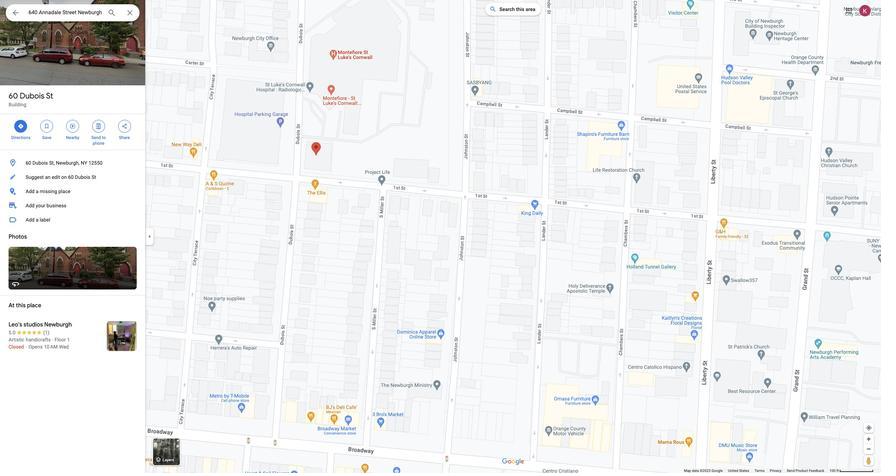 Task type: vqa. For each thing, say whether or not it's contained in the screenshot.
THE 'LEO'S'
yes



Task type: describe. For each thing, give the bounding box(es) containing it.
suggest
[[26, 175, 44, 180]]

privacy
[[770, 469, 782, 473]]

privacy button
[[770, 469, 782, 474]]

this for at
[[16, 302, 26, 310]]

60 for st
[[9, 91, 18, 101]]

terms button
[[755, 469, 765, 474]]

phone
[[93, 141, 104, 146]]

100
[[830, 469, 836, 473]]

artistic handicrafts · floor 1 closed ⋅ opens 10 am wed
[[9, 337, 70, 350]]

search
[[500, 6, 515, 12]]

send for send to phone
[[91, 135, 101, 140]]

this for search
[[516, 6, 525, 12]]

zoom out image
[[867, 447, 872, 452]]

show your location image
[[866, 425, 873, 432]]


[[121, 123, 128, 130]]

google maps element
[[0, 0, 882, 474]]

st,
[[49, 160, 55, 166]]

1
[[67, 337, 70, 343]]

ny
[[81, 160, 87, 166]]

actions for 60 dubois st region
[[0, 114, 145, 150]]

united
[[728, 469, 739, 473]]

on
[[61, 175, 67, 180]]

100 ft
[[830, 469, 839, 473]]

12550
[[89, 160, 103, 166]]

closed
[[9, 344, 24, 350]]

st inside 60 dubois st building
[[46, 91, 53, 101]]

to
[[102, 135, 106, 140]]

share
[[119, 135, 130, 140]]

640 Annadale Street Newburgh, NY 12550 field
[[6, 4, 140, 21]]

send product feedback button
[[787, 469, 825, 474]]

100 ft button
[[830, 469, 874, 473]]

 search field
[[6, 4, 140, 23]]

newburgh,
[[56, 160, 80, 166]]

10 am
[[44, 344, 58, 350]]

layers
[[163, 459, 174, 463]]

(1)
[[43, 330, 49, 336]]

⋅
[[25, 344, 27, 350]]

·
[[52, 337, 53, 343]]


[[69, 123, 76, 130]]

ft
[[837, 469, 839, 473]]

place inside button
[[58, 189, 70, 194]]

60 dubois st, newburgh, ny 12550
[[26, 160, 103, 166]]

terms
[[755, 469, 765, 473]]

leo's studios newburgh
[[9, 322, 72, 329]]

collapse side panel image
[[146, 233, 154, 241]]

suggest an edit on 60 dubois st button
[[0, 170, 145, 184]]

show street view coverage image
[[864, 456, 874, 467]]

google
[[712, 469, 723, 473]]

dubois for st
[[20, 91, 44, 101]]

map data ©2023 google
[[684, 469, 723, 473]]

1 vertical spatial place
[[27, 302, 41, 310]]

business
[[47, 203, 66, 209]]

zoom in image
[[867, 437, 872, 442]]

add a label button
[[0, 213, 145, 227]]

5.0 stars 1 reviews image
[[9, 329, 49, 337]]

add your business
[[26, 203, 66, 209]]

nearby
[[66, 135, 79, 140]]

newburgh
[[44, 322, 72, 329]]

none field inside 640 annadale street newburgh, ny 12550 field
[[28, 8, 102, 17]]

footer inside google maps element
[[684, 469, 830, 474]]

united states button
[[728, 469, 750, 474]]


[[11, 8, 20, 18]]

edit
[[52, 175, 60, 180]]

©2023
[[700, 469, 711, 473]]

product
[[796, 469, 808, 473]]

2 vertical spatial dubois
[[75, 175, 90, 180]]



Task type: locate. For each thing, give the bounding box(es) containing it.
dubois for st,
[[32, 160, 48, 166]]

0 horizontal spatial this
[[16, 302, 26, 310]]

add a label
[[26, 217, 50, 223]]

2 a from the top
[[36, 217, 38, 223]]

a
[[36, 189, 38, 194], [36, 217, 38, 223]]

2 vertical spatial add
[[26, 217, 35, 223]]

60 inside 60 dubois st, newburgh, ny 12550 button
[[26, 160, 31, 166]]

an
[[45, 175, 50, 180]]

0 vertical spatial add
[[26, 189, 35, 194]]

3 add from the top
[[26, 217, 35, 223]]

dubois
[[20, 91, 44, 101], [32, 160, 48, 166], [75, 175, 90, 180]]

footer containing map data ©2023 google
[[684, 469, 830, 474]]

0 vertical spatial st
[[46, 91, 53, 101]]

a inside add a missing place button
[[36, 189, 38, 194]]

1 horizontal spatial place
[[58, 189, 70, 194]]


[[44, 123, 50, 130]]

st up 
[[46, 91, 53, 101]]

1 vertical spatial st
[[92, 175, 96, 180]]

1 vertical spatial add
[[26, 203, 35, 209]]

building
[[9, 102, 26, 108]]

0 vertical spatial place
[[58, 189, 70, 194]]

0 horizontal spatial send
[[91, 135, 101, 140]]

place
[[58, 189, 70, 194], [27, 302, 41, 310]]

st
[[46, 91, 53, 101], [92, 175, 96, 180]]

1 horizontal spatial this
[[516, 6, 525, 12]]

add inside button
[[26, 189, 35, 194]]

send inside 'send to phone'
[[91, 135, 101, 140]]

send left product
[[787, 469, 795, 473]]

st down 12550
[[92, 175, 96, 180]]

send up phone
[[91, 135, 101, 140]]

1 vertical spatial a
[[36, 217, 38, 223]]

add left label
[[26, 217, 35, 223]]

1 vertical spatial send
[[787, 469, 795, 473]]

add for add a missing place
[[26, 189, 35, 194]]


[[18, 123, 24, 130]]

0 vertical spatial this
[[516, 6, 525, 12]]

add for add your business
[[26, 203, 35, 209]]

place up studios
[[27, 302, 41, 310]]

1 vertical spatial dubois
[[32, 160, 48, 166]]

0 horizontal spatial 60
[[9, 91, 18, 101]]

add a missing place
[[26, 189, 70, 194]]

floor
[[55, 337, 66, 343]]

60 inside the 'suggest an edit on 60 dubois st' button
[[68, 175, 74, 180]]

opens
[[29, 344, 43, 350]]

this left the "area"
[[516, 6, 525, 12]]

1 add from the top
[[26, 189, 35, 194]]


[[95, 123, 102, 130]]

60 dubois st main content
[[0, 0, 145, 474]]

this inside 60 dubois st main content
[[16, 302, 26, 310]]

send inside send product feedback button
[[787, 469, 795, 473]]

wed
[[59, 344, 69, 350]]

None field
[[28, 8, 102, 17]]

1 horizontal spatial send
[[787, 469, 795, 473]]

60 dubois st, newburgh, ny 12550 button
[[0, 156, 145, 170]]

save
[[42, 135, 51, 140]]

1 horizontal spatial st
[[92, 175, 96, 180]]

60 up building
[[9, 91, 18, 101]]

this
[[516, 6, 525, 12], [16, 302, 26, 310]]

leo's
[[9, 322, 22, 329]]

studios
[[24, 322, 43, 329]]

1 horizontal spatial 60
[[26, 160, 31, 166]]

0 vertical spatial send
[[91, 135, 101, 140]]

google account: kenny nguyen  
(kenny.nguyen@adept.ai) image
[[860, 5, 871, 16]]

2 add from the top
[[26, 203, 35, 209]]

search this area
[[500, 6, 536, 12]]

2 vertical spatial 60
[[68, 175, 74, 180]]

add inside button
[[26, 217, 35, 223]]

this inside search this area button
[[516, 6, 525, 12]]

send product feedback
[[787, 469, 825, 473]]

add left your
[[26, 203, 35, 209]]

label
[[40, 217, 50, 223]]

this right at
[[16, 302, 26, 310]]

60 right on at left
[[68, 175, 74, 180]]

0 vertical spatial dubois
[[20, 91, 44, 101]]

add a missing place button
[[0, 184, 145, 199]]

dubois up building
[[20, 91, 44, 101]]

united states
[[728, 469, 750, 473]]

a for label
[[36, 217, 38, 223]]

 button
[[6, 4, 26, 23]]

suggest an edit on 60 dubois st
[[26, 175, 96, 180]]

states
[[740, 469, 750, 473]]

60 dubois st building
[[9, 91, 53, 108]]

add for add a label
[[26, 217, 35, 223]]

dubois down ny
[[75, 175, 90, 180]]

your
[[36, 203, 45, 209]]

artistic
[[9, 337, 24, 343]]

add your business link
[[0, 199, 145, 213]]

st inside the 'suggest an edit on 60 dubois st' button
[[92, 175, 96, 180]]

60
[[9, 91, 18, 101], [26, 160, 31, 166], [68, 175, 74, 180]]

60 inside 60 dubois st building
[[9, 91, 18, 101]]

handicrafts
[[26, 337, 51, 343]]

2 horizontal spatial 60
[[68, 175, 74, 180]]

1 vertical spatial this
[[16, 302, 26, 310]]

area
[[526, 6, 536, 12]]

60 up suggest
[[26, 160, 31, 166]]

data
[[692, 469, 699, 473]]

60 for st,
[[26, 160, 31, 166]]

dubois left st,
[[32, 160, 48, 166]]

at this place
[[9, 302, 41, 310]]

place down on at left
[[58, 189, 70, 194]]

0 horizontal spatial place
[[27, 302, 41, 310]]

photos
[[9, 234, 27, 241]]

a inside add a label button
[[36, 217, 38, 223]]

search this area button
[[485, 3, 541, 16]]

at
[[9, 302, 15, 310]]

footer
[[684, 469, 830, 474]]

0 vertical spatial a
[[36, 189, 38, 194]]

5.0
[[9, 330, 15, 336]]

feedback
[[809, 469, 825, 473]]

dubois inside 60 dubois st building
[[20, 91, 44, 101]]

0 horizontal spatial st
[[46, 91, 53, 101]]

missing
[[40, 189, 57, 194]]

send for send product feedback
[[787, 469, 795, 473]]

a left missing on the top of page
[[36, 189, 38, 194]]

add
[[26, 189, 35, 194], [26, 203, 35, 209], [26, 217, 35, 223]]

1 vertical spatial 60
[[26, 160, 31, 166]]

map
[[684, 469, 691, 473]]

a left label
[[36, 217, 38, 223]]

a for missing
[[36, 189, 38, 194]]

send to phone
[[91, 135, 106, 146]]

add down suggest
[[26, 189, 35, 194]]

directions
[[11, 135, 30, 140]]

1 a from the top
[[36, 189, 38, 194]]

0 vertical spatial 60
[[9, 91, 18, 101]]

send
[[91, 135, 101, 140], [787, 469, 795, 473]]



